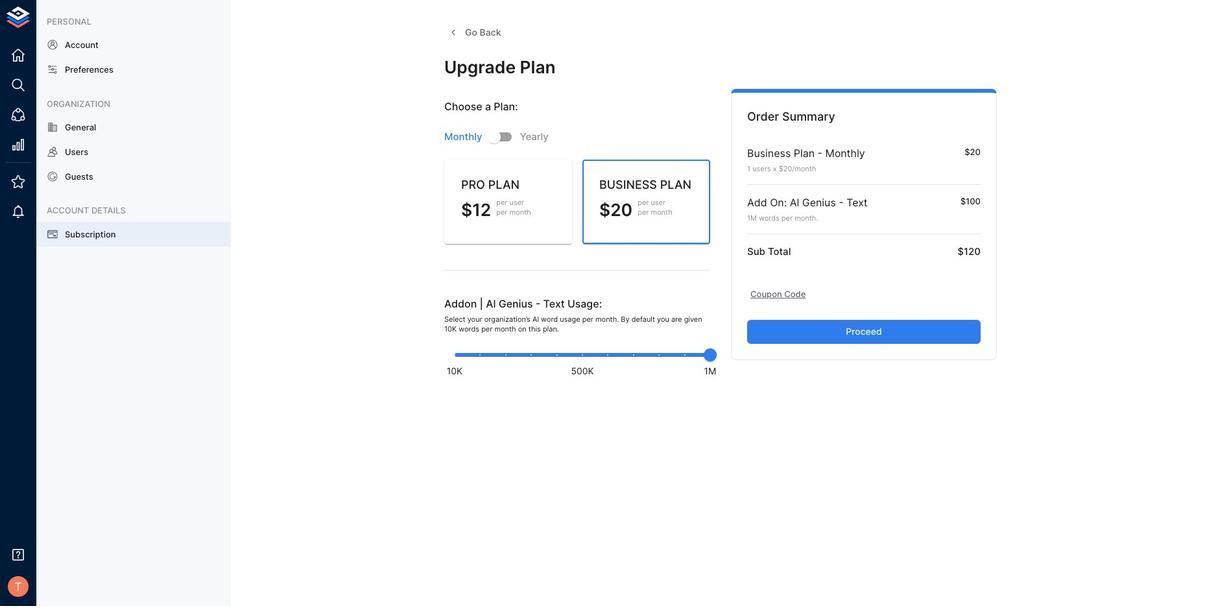 Task type: vqa. For each thing, say whether or not it's contained in the screenshot.
Table of Contents icon
no



Task type: locate. For each thing, give the bounding box(es) containing it.
$ right x
[[779, 164, 784, 173]]

20 down business
[[611, 199, 633, 220]]

2 user from the left
[[651, 198, 666, 207]]

1 vertical spatial plan
[[794, 146, 815, 159]]

1 horizontal spatial -
[[818, 146, 823, 159]]

0 horizontal spatial al
[[486, 297, 496, 310]]

are
[[672, 315, 682, 324]]

user
[[510, 198, 524, 207], [651, 198, 666, 207]]

$ 12 per user per month
[[461, 198, 531, 220]]

user down business plan
[[651, 198, 666, 207]]

- inside addon | al genius - text usage: select your organization's al word usage per month. by default you are given 10k words per month on this plan.
[[536, 297, 541, 310]]

1 horizontal spatial text
[[847, 196, 868, 209]]

20
[[784, 164, 793, 173], [611, 199, 633, 220]]

$ down the pro on the top left of the page
[[461, 199, 473, 220]]

account details
[[47, 205, 126, 216]]

plan right upgrade
[[520, 56, 556, 77]]

business plan - monthly 1 users x $ 20 /month
[[748, 146, 866, 173]]

x
[[773, 164, 777, 173]]

1 vertical spatial genius
[[499, 297, 533, 310]]

plan up /month
[[794, 146, 815, 159]]

your
[[468, 315, 483, 324]]

month. inside addon | al genius - text usage: select your organization's al word usage per month. by default you are given 10k words per month on this plan.
[[596, 315, 619, 324]]

1 vertical spatial al
[[486, 297, 496, 310]]

t
[[14, 579, 22, 594]]

- inside business plan - monthly 1 users x $ 20 /month
[[818, 146, 823, 159]]

text
[[847, 196, 868, 209], [544, 297, 565, 310]]

go
[[465, 27, 478, 38]]

monthly down 'choose'
[[445, 131, 482, 143]]

default
[[632, 315, 655, 324]]

on:
[[770, 196, 787, 209]]

user inside $ 12 per user per month
[[510, 198, 524, 207]]

add
[[748, 196, 767, 209]]

0 horizontal spatial words
[[459, 325, 480, 334]]

1 vertical spatial 10k
[[447, 365, 463, 376]]

0 vertical spatial words
[[759, 214, 780, 223]]

2 horizontal spatial $
[[779, 164, 784, 173]]

1 vertical spatial monthly
[[826, 146, 866, 159]]

1 plan from the left
[[488, 178, 520, 191]]

text for on:
[[847, 196, 868, 209]]

back
[[480, 27, 501, 38]]

al up the this
[[533, 315, 539, 324]]

plan
[[520, 56, 556, 77], [794, 146, 815, 159]]

1 horizontal spatial words
[[759, 214, 780, 223]]

0 vertical spatial text
[[847, 196, 868, 209]]

2 horizontal spatial al
[[790, 196, 800, 209]]

20 right x
[[784, 164, 793, 173]]

month inside $ 12 per user per month
[[510, 208, 531, 217]]

1 vertical spatial month.
[[596, 315, 619, 324]]

on
[[518, 325, 527, 334]]

genius down /month
[[803, 196, 836, 209]]

al right on:
[[790, 196, 800, 209]]

subscription
[[65, 229, 116, 239]]

order
[[748, 110, 779, 124]]

genius inside addon | al genius - text usage: select your organization's al word usage per month. by default you are given 10k words per month on this plan.
[[499, 297, 533, 310]]

- down summary
[[818, 146, 823, 159]]

business
[[600, 178, 657, 191]]

$ inside $ 12 per user per month
[[461, 199, 473, 220]]

- for usage:
[[536, 297, 541, 310]]

0 vertical spatial 10k
[[445, 325, 457, 334]]

0 vertical spatial -
[[818, 146, 823, 159]]

1 vertical spatial 20
[[611, 199, 633, 220]]

-
[[818, 146, 823, 159], [839, 196, 844, 209], [536, 297, 541, 310]]

organization
[[47, 98, 110, 109]]

20 inside business plan - monthly 1 users x $ 20 /month
[[784, 164, 793, 173]]

1 horizontal spatial user
[[651, 198, 666, 207]]

0 horizontal spatial user
[[510, 198, 524, 207]]

plan
[[488, 178, 520, 191], [660, 178, 692, 191]]

$ down business
[[600, 199, 611, 220]]

user inside the $ 20 per user per month
[[651, 198, 666, 207]]

al right |
[[486, 297, 496, 310]]

$100
[[961, 196, 981, 206]]

0 vertical spatial month.
[[795, 214, 819, 223]]

users
[[65, 147, 88, 157]]

genius up organization's
[[499, 297, 533, 310]]

0 vertical spatial genius
[[803, 196, 836, 209]]

0 horizontal spatial text
[[544, 297, 565, 310]]

1 vertical spatial words
[[459, 325, 480, 334]]

monthly down summary
[[826, 146, 866, 159]]

coupon code button
[[748, 284, 809, 304]]

- inside add on: al genius - text 1m words per month.
[[839, 196, 844, 209]]

0 vertical spatial plan
[[520, 56, 556, 77]]

month. left "by"
[[596, 315, 619, 324]]

genius
[[803, 196, 836, 209], [499, 297, 533, 310]]

user down 'pro plan'
[[510, 198, 524, 207]]

0 horizontal spatial -
[[536, 297, 541, 310]]

0 horizontal spatial 20
[[611, 199, 633, 220]]

al inside add on: al genius - text 1m words per month.
[[790, 196, 800, 209]]

1 horizontal spatial genius
[[803, 196, 836, 209]]

personal
[[47, 16, 92, 27]]

yearly
[[520, 131, 549, 143]]

2 horizontal spatial -
[[839, 196, 844, 209]]

0 vertical spatial 20
[[784, 164, 793, 173]]

month down business plan
[[651, 208, 673, 217]]

per
[[497, 198, 508, 207], [638, 198, 649, 207], [497, 208, 508, 217], [638, 208, 649, 217], [782, 214, 793, 223], [583, 315, 594, 324], [482, 325, 493, 334]]

1m
[[748, 214, 757, 223], [704, 365, 717, 376]]

month down organization's
[[495, 325, 516, 334]]

1 vertical spatial text
[[544, 297, 565, 310]]

monthly
[[445, 131, 482, 143], [826, 146, 866, 159]]

text for |
[[544, 297, 565, 310]]

2 plan from the left
[[660, 178, 692, 191]]

0 vertical spatial 1m
[[748, 214, 757, 223]]

plan up $ 12 per user per month on the left
[[488, 178, 520, 191]]

select
[[445, 315, 466, 324]]

month
[[510, 208, 531, 217], [651, 208, 673, 217], [495, 325, 516, 334]]

|
[[480, 297, 483, 310]]

1 user from the left
[[510, 198, 524, 207]]

organization's
[[485, 315, 531, 324]]

1 horizontal spatial 1m
[[748, 214, 757, 223]]

upgrade
[[445, 56, 516, 77]]

plan inside business plan - monthly 1 users x $ 20 /month
[[794, 146, 815, 159]]

1 horizontal spatial 20
[[784, 164, 793, 173]]

month inside the $ 20 per user per month
[[651, 208, 673, 217]]

plan for upgrade
[[520, 56, 556, 77]]

- down business plan - monthly 1 users x $ 20 /month
[[839, 196, 844, 209]]

$ inside the $ 20 per user per month
[[600, 199, 611, 220]]

$
[[779, 164, 784, 173], [461, 199, 473, 220], [600, 199, 611, 220]]

month. down /month
[[795, 214, 819, 223]]

al
[[790, 196, 800, 209], [486, 297, 496, 310], [533, 315, 539, 324]]

20 inside the $ 20 per user per month
[[611, 199, 633, 220]]

0 horizontal spatial plan
[[488, 178, 520, 191]]

addon
[[445, 297, 477, 310]]

month inside addon | al genius - text usage: select your organization's al word usage per month. by default you are given 10k words per month on this plan.
[[495, 325, 516, 334]]

text inside addon | al genius - text usage: select your organization's al word usage per month. by default you are given 10k words per month on this plan.
[[544, 297, 565, 310]]

10k
[[445, 325, 457, 334], [447, 365, 463, 376]]

genius inside add on: al genius - text 1m words per month.
[[803, 196, 836, 209]]

1 horizontal spatial al
[[533, 315, 539, 324]]

0 horizontal spatial $
[[461, 199, 473, 220]]

text inside add on: al genius - text 1m words per month.
[[847, 196, 868, 209]]

month for 12
[[510, 208, 531, 217]]

1 horizontal spatial month.
[[795, 214, 819, 223]]

words inside addon | al genius - text usage: select your organization's al word usage per month. by default you are given 10k words per month on this plan.
[[459, 325, 480, 334]]

usage
[[560, 315, 581, 324]]

subscription link
[[36, 222, 231, 246]]

0 horizontal spatial plan
[[520, 56, 556, 77]]

order summary
[[748, 110, 836, 124]]

al for |
[[486, 297, 496, 310]]

0 horizontal spatial 1m
[[704, 365, 717, 376]]

2 vertical spatial -
[[536, 297, 541, 310]]

1 horizontal spatial plan
[[660, 178, 692, 191]]

plan for 20
[[660, 178, 692, 191]]

1 horizontal spatial monthly
[[826, 146, 866, 159]]

1 horizontal spatial plan
[[794, 146, 815, 159]]

1 vertical spatial -
[[839, 196, 844, 209]]

month right 12
[[510, 208, 531, 217]]

words down on:
[[759, 214, 780, 223]]

1 horizontal spatial $
[[600, 199, 611, 220]]

words
[[759, 214, 780, 223], [459, 325, 480, 334]]

month.
[[795, 214, 819, 223], [596, 315, 619, 324]]

summary
[[783, 110, 836, 124]]

words down your
[[459, 325, 480, 334]]

choose a plan:
[[445, 100, 518, 113]]

users link
[[36, 139, 231, 164]]

0 horizontal spatial genius
[[499, 297, 533, 310]]

- up the this
[[536, 297, 541, 310]]

0 horizontal spatial month.
[[596, 315, 619, 324]]

0 vertical spatial monthly
[[445, 131, 482, 143]]

plan up the $ 20 per user per month
[[660, 178, 692, 191]]

$20
[[965, 146, 981, 157]]

0 vertical spatial al
[[790, 196, 800, 209]]

month for 20
[[651, 208, 673, 217]]



Task type: describe. For each thing, give the bounding box(es) containing it.
- for 1m
[[839, 196, 844, 209]]

1 vertical spatial 1m
[[704, 365, 717, 376]]

1
[[748, 164, 751, 173]]

account
[[65, 40, 99, 50]]

10k inside addon | al genius - text usage: select your organization's al word usage per month. by default you are given 10k words per month on this plan.
[[445, 325, 457, 334]]

genius for on:
[[803, 196, 836, 209]]

pro
[[461, 178, 485, 191]]

guests link
[[36, 164, 231, 189]]

genius for |
[[499, 297, 533, 310]]

proceed
[[846, 326, 882, 337]]

plan:
[[494, 100, 518, 113]]

total
[[768, 246, 791, 258]]

1m inside add on: al genius - text 1m words per month.
[[748, 214, 757, 223]]

12
[[473, 199, 491, 220]]

monthly inside business plan - monthly 1 users x $ 20 /month
[[826, 146, 866, 159]]

word
[[541, 315, 558, 324]]

choose
[[445, 100, 483, 113]]

$120
[[958, 246, 981, 258]]

business plan
[[600, 178, 692, 191]]

proceed button
[[748, 320, 981, 344]]

per inside add on: al genius - text 1m words per month.
[[782, 214, 793, 223]]

$ inside business plan - monthly 1 users x $ 20 /month
[[779, 164, 784, 173]]

pro plan
[[461, 178, 520, 191]]

users
[[753, 164, 771, 173]]

coupon
[[751, 289, 782, 299]]

plan for 12
[[488, 178, 520, 191]]

month. inside add on: al genius - text 1m words per month.
[[795, 214, 819, 223]]

account link
[[36, 33, 231, 57]]

t button
[[4, 572, 32, 601]]

2 vertical spatial al
[[533, 315, 539, 324]]

plan for business
[[794, 146, 815, 159]]

sub total
[[748, 246, 791, 258]]

code
[[785, 289, 806, 299]]

preferences link
[[36, 57, 231, 82]]

addon | al genius - text usage: select your organization's al word usage per month. by default you are given 10k words per month on this plan.
[[445, 297, 703, 334]]

this
[[529, 325, 541, 334]]

usage:
[[568, 297, 602, 310]]

given
[[684, 315, 703, 324]]

preferences
[[65, 64, 114, 75]]

by
[[621, 315, 630, 324]]

general
[[65, 122, 96, 132]]

0 horizontal spatial monthly
[[445, 131, 482, 143]]

business
[[748, 146, 791, 159]]

sub
[[748, 246, 766, 258]]

user for 20
[[651, 198, 666, 207]]

coupon code
[[751, 289, 806, 299]]

$ 20 per user per month
[[600, 198, 673, 220]]

general link
[[36, 115, 231, 139]]

go back
[[465, 27, 501, 38]]

details
[[91, 205, 126, 216]]

/month
[[793, 164, 817, 173]]

upgrade plan
[[445, 56, 556, 77]]

500k
[[571, 365, 594, 376]]

user for 12
[[510, 198, 524, 207]]

you
[[657, 315, 670, 324]]

words inside add on: al genius - text 1m words per month.
[[759, 214, 780, 223]]

add on: al genius - text 1m words per month.
[[748, 196, 868, 223]]

$ for 20
[[600, 199, 611, 220]]

plan.
[[543, 325, 559, 334]]

a
[[485, 100, 491, 113]]

go back button
[[445, 21, 506, 44]]

account
[[47, 205, 89, 216]]

guests
[[65, 171, 93, 182]]

$ for 12
[[461, 199, 473, 220]]

al for on:
[[790, 196, 800, 209]]



